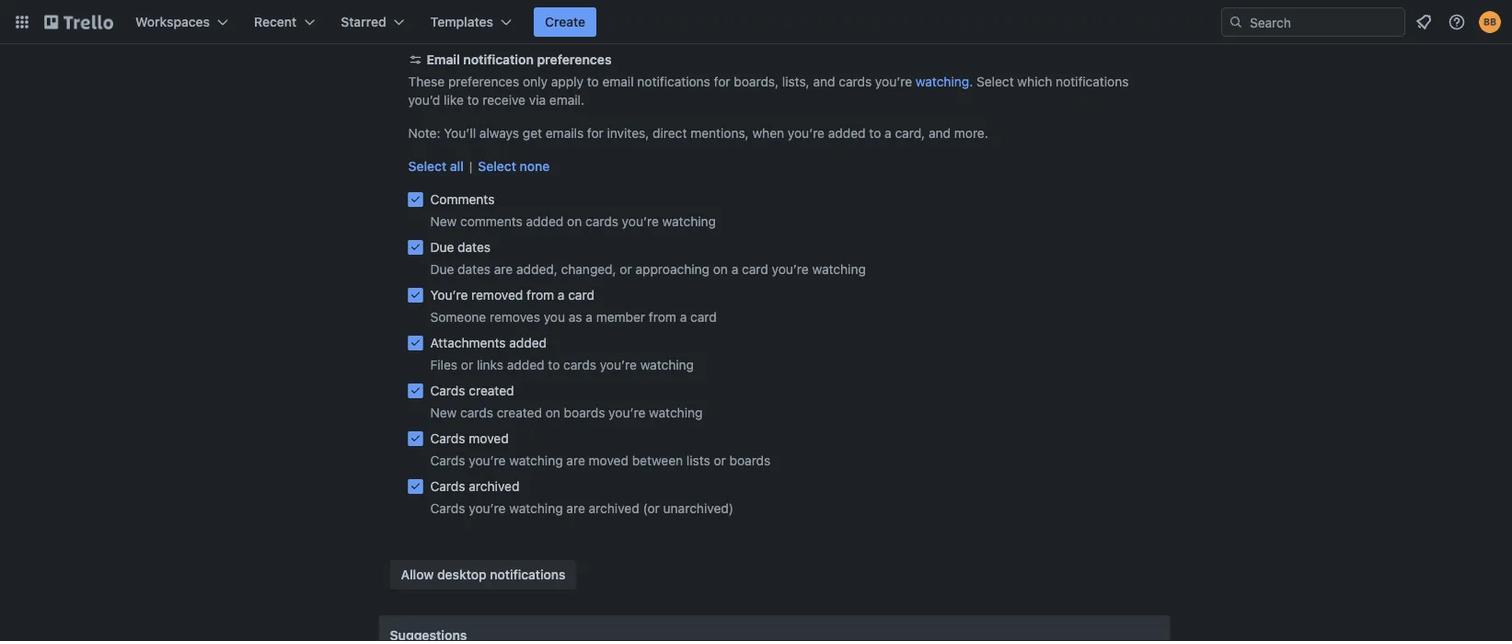 Task type: vqa. For each thing, say whether or not it's contained in the screenshot.
1st Due from the bottom of the page
yes



Task type: locate. For each thing, give the bounding box(es) containing it.
2 horizontal spatial select
[[977, 74, 1014, 89]]

1 new from the top
[[431, 214, 457, 229]]

a right "as"
[[586, 310, 593, 325]]

1 vertical spatial or
[[461, 358, 473, 373]]

1 vertical spatial from
[[649, 310, 677, 325]]

2 horizontal spatial card
[[742, 262, 769, 277]]

cards down "as"
[[564, 358, 597, 373]]

select right |
[[478, 159, 517, 174]]

to
[[587, 74, 599, 89], [467, 93, 479, 108], [870, 126, 882, 141], [548, 358, 560, 373]]

or right changed,
[[620, 262, 632, 277]]

due for due dates
[[431, 240, 454, 255]]

cards
[[839, 74, 872, 89], [586, 214, 619, 229], [564, 358, 597, 373], [460, 406, 494, 421]]

2 due from the top
[[431, 262, 454, 277]]

0 vertical spatial new
[[431, 214, 457, 229]]

cards
[[431, 384, 466, 399], [431, 431, 466, 447], [431, 454, 466, 469], [431, 479, 466, 495], [431, 501, 466, 517]]

archived down 'cards moved' on the bottom
[[469, 479, 520, 495]]

1 vertical spatial dates
[[458, 262, 491, 277]]

templates
[[431, 14, 494, 29]]

or
[[620, 262, 632, 277], [461, 358, 473, 373], [714, 454, 726, 469]]

1 vertical spatial and
[[929, 126, 951, 141]]

0 horizontal spatial archived
[[469, 479, 520, 495]]

0 vertical spatial from
[[527, 288, 554, 303]]

direct
[[653, 126, 687, 141]]

apply
[[551, 74, 584, 89]]

0 horizontal spatial for
[[587, 126, 604, 141]]

on right the approaching at the left top of page
[[713, 262, 728, 277]]

1 horizontal spatial moved
[[589, 454, 629, 469]]

boards up cards you're watching are moved between lists or boards
[[564, 406, 605, 421]]

note:
[[408, 126, 441, 141]]

select inside . select which notifications you'd like to receive via email.
[[977, 74, 1014, 89]]

created
[[469, 384, 514, 399], [497, 406, 542, 421]]

preferences
[[537, 52, 612, 67], [448, 74, 520, 89]]

invites,
[[607, 126, 649, 141]]

removed
[[472, 288, 523, 303]]

moved
[[469, 431, 509, 447], [589, 454, 629, 469]]

cards for cards archived
[[431, 479, 466, 495]]

1 horizontal spatial from
[[649, 310, 677, 325]]

1 vertical spatial card
[[568, 288, 595, 303]]

removes
[[490, 310, 540, 325]]

1 horizontal spatial and
[[929, 126, 951, 141]]

allow desktop notifications
[[401, 568, 566, 583]]

between
[[632, 454, 683, 469]]

0 horizontal spatial notifications
[[490, 568, 566, 583]]

to down you
[[548, 358, 560, 373]]

5 cards from the top
[[431, 501, 466, 517]]

1 vertical spatial on
[[713, 262, 728, 277]]

a left card,
[[885, 126, 892, 141]]

from
[[527, 288, 554, 303], [649, 310, 677, 325]]

links
[[477, 358, 504, 373]]

member
[[596, 310, 646, 325]]

comments
[[431, 192, 495, 207]]

for right emails
[[587, 126, 604, 141]]

receive
[[483, 93, 526, 108]]

dates down comments
[[458, 240, 491, 255]]

1 horizontal spatial or
[[620, 262, 632, 277]]

are for cards moved
[[567, 454, 586, 469]]

card down the approaching at the left top of page
[[691, 310, 717, 325]]

emails
[[546, 126, 584, 141]]

a
[[885, 126, 892, 141], [732, 262, 739, 277], [558, 288, 565, 303], [586, 310, 593, 325], [680, 310, 687, 325]]

0 vertical spatial dates
[[458, 240, 491, 255]]

are up cards you're watching are archived (or unarchived)
[[567, 454, 586, 469]]

and
[[814, 74, 836, 89], [929, 126, 951, 141]]

1 horizontal spatial on
[[567, 214, 582, 229]]

lists,
[[783, 74, 810, 89]]

from right member on the left of the page
[[649, 310, 677, 325]]

0 vertical spatial are
[[494, 262, 513, 277]]

dates down "due dates"
[[458, 262, 491, 277]]

0 vertical spatial for
[[714, 74, 731, 89]]

1 vertical spatial are
[[567, 454, 586, 469]]

mentions,
[[691, 126, 749, 141]]

(or
[[643, 501, 660, 517]]

preferences down notification
[[448, 74, 520, 89]]

moved up cards archived
[[469, 431, 509, 447]]

0 horizontal spatial card
[[568, 288, 595, 303]]

these preferences only apply to email notifications for boards, lists, and cards you're watching
[[408, 74, 970, 89]]

for left the boards,
[[714, 74, 731, 89]]

0 horizontal spatial boards
[[564, 406, 605, 421]]

you're
[[876, 74, 913, 89], [788, 126, 825, 141], [622, 214, 659, 229], [772, 262, 809, 277], [600, 358, 637, 373], [609, 406, 646, 421], [469, 454, 506, 469], [469, 501, 506, 517]]

0 vertical spatial or
[[620, 262, 632, 277]]

1 vertical spatial boards
[[730, 454, 771, 469]]

create button
[[534, 7, 597, 37]]

1 vertical spatial for
[[587, 126, 604, 141]]

added up added,
[[526, 214, 564, 229]]

2 vertical spatial on
[[546, 406, 561, 421]]

unarchived)
[[664, 501, 734, 517]]

workspaces button
[[124, 7, 239, 37]]

0 vertical spatial on
[[567, 214, 582, 229]]

0 vertical spatial boards
[[564, 406, 605, 421]]

0 horizontal spatial from
[[527, 288, 554, 303]]

1 vertical spatial archived
[[589, 501, 640, 517]]

0 vertical spatial archived
[[469, 479, 520, 495]]

1 horizontal spatial notifications
[[638, 74, 711, 89]]

2 vertical spatial are
[[567, 501, 586, 517]]

select all | select none
[[408, 159, 550, 174]]

recent button
[[243, 7, 326, 37]]

on up changed,
[[567, 214, 582, 229]]

you'd
[[408, 93, 441, 108]]

new down cards created
[[431, 406, 457, 421]]

or down attachments
[[461, 358, 473, 373]]

are for cards archived
[[567, 501, 586, 517]]

archived left '(or'
[[589, 501, 640, 517]]

4 cards from the top
[[431, 479, 466, 495]]

1 vertical spatial new
[[431, 406, 457, 421]]

new
[[431, 214, 457, 229], [431, 406, 457, 421]]

open information menu image
[[1449, 13, 1467, 31]]

1 cards from the top
[[431, 384, 466, 399]]

notifications up direct
[[638, 74, 711, 89]]

for
[[714, 74, 731, 89], [587, 126, 604, 141]]

watching
[[916, 74, 970, 89], [663, 214, 716, 229], [813, 262, 866, 277], [641, 358, 694, 373], [649, 406, 703, 421], [509, 454, 563, 469], [509, 501, 563, 517]]

card right the approaching at the left top of page
[[742, 262, 769, 277]]

0 horizontal spatial or
[[461, 358, 473, 373]]

select right "."
[[977, 74, 1014, 89]]

0 vertical spatial preferences
[[537, 52, 612, 67]]

added,
[[517, 262, 558, 277]]

to right like
[[467, 93, 479, 108]]

notifications right desktop
[[490, 568, 566, 583]]

archived
[[469, 479, 520, 495], [589, 501, 640, 517]]

0 notifications image
[[1414, 11, 1436, 33]]

moved left between
[[589, 454, 629, 469]]

which
[[1018, 74, 1053, 89]]

on
[[567, 214, 582, 229], [713, 262, 728, 277], [546, 406, 561, 421]]

watching link
[[916, 74, 970, 89]]

2 vertical spatial or
[[714, 454, 726, 469]]

2 dates from the top
[[458, 262, 491, 277]]

0 vertical spatial due
[[431, 240, 454, 255]]

lists
[[687, 454, 711, 469]]

desktop
[[437, 568, 487, 583]]

someone removes you as a member from a card
[[431, 310, 717, 325]]

from down added,
[[527, 288, 554, 303]]

starred
[[341, 14, 386, 29]]

2 cards from the top
[[431, 431, 466, 447]]

added left card,
[[829, 126, 866, 141]]

you'll
[[444, 126, 476, 141]]

2 horizontal spatial on
[[713, 262, 728, 277]]

are up removed
[[494, 262, 513, 277]]

created down links
[[469, 384, 514, 399]]

dates
[[458, 240, 491, 255], [458, 262, 491, 277]]

card,
[[896, 126, 926, 141]]

get
[[523, 126, 542, 141]]

preferences up apply
[[537, 52, 612, 67]]

2 horizontal spatial notifications
[[1056, 74, 1129, 89]]

0 vertical spatial and
[[814, 74, 836, 89]]

cards you're watching are moved between lists or boards
[[431, 454, 771, 469]]

boards right the lists
[[730, 454, 771, 469]]

card
[[742, 262, 769, 277], [568, 288, 595, 303], [691, 310, 717, 325]]

3 cards from the top
[[431, 454, 466, 469]]

on down files or links added to cards you're watching
[[546, 406, 561, 421]]

you're
[[431, 288, 468, 303]]

boards
[[564, 406, 605, 421], [730, 454, 771, 469]]

new down comments at the left of the page
[[431, 214, 457, 229]]

1 vertical spatial due
[[431, 262, 454, 277]]

2 vertical spatial card
[[691, 310, 717, 325]]

via
[[529, 93, 546, 108]]

boards,
[[734, 74, 779, 89]]

2 new from the top
[[431, 406, 457, 421]]

notifications
[[638, 74, 711, 89], [1056, 74, 1129, 89], [490, 568, 566, 583]]

select
[[977, 74, 1014, 89], [408, 159, 447, 174], [478, 159, 517, 174]]

cards for cards created
[[431, 384, 466, 399]]

and right "lists,"
[[814, 74, 836, 89]]

all
[[450, 159, 464, 174]]

0 horizontal spatial on
[[546, 406, 561, 421]]

added
[[829, 126, 866, 141], [526, 214, 564, 229], [509, 336, 547, 351], [507, 358, 545, 373]]

or right the lists
[[714, 454, 726, 469]]

created down cards created
[[497, 406, 542, 421]]

1 due from the top
[[431, 240, 454, 255]]

due
[[431, 240, 454, 255], [431, 262, 454, 277]]

and right card,
[[929, 126, 951, 141]]

as
[[569, 310, 583, 325]]

changed,
[[561, 262, 617, 277]]

0 vertical spatial moved
[[469, 431, 509, 447]]

card up "as"
[[568, 288, 595, 303]]

attachments added
[[431, 336, 547, 351]]

new comments added on cards you're watching
[[431, 214, 716, 229]]

are down cards you're watching are moved between lists or boards
[[567, 501, 586, 517]]

select left all
[[408, 159, 447, 174]]

1 dates from the top
[[458, 240, 491, 255]]

1 vertical spatial preferences
[[448, 74, 520, 89]]

notifications right which
[[1056, 74, 1129, 89]]

a right the approaching at the left top of page
[[732, 262, 739, 277]]

select all button
[[408, 157, 464, 176]]



Task type: describe. For each thing, give the bounding box(es) containing it.
1 horizontal spatial archived
[[589, 501, 640, 517]]

more.
[[955, 126, 989, 141]]

1 vertical spatial moved
[[589, 454, 629, 469]]

workspaces
[[135, 14, 210, 29]]

email
[[603, 74, 634, 89]]

on for boards
[[546, 406, 561, 421]]

recent
[[254, 14, 297, 29]]

0 horizontal spatial select
[[408, 159, 447, 174]]

email notification preferences
[[427, 52, 612, 67]]

cards down cards created
[[460, 406, 494, 421]]

to left email
[[587, 74, 599, 89]]

notifications inside . select which notifications you'd like to receive via email.
[[1056, 74, 1129, 89]]

a up you
[[558, 288, 565, 303]]

1 horizontal spatial select
[[478, 159, 517, 174]]

starred button
[[330, 7, 416, 37]]

attachments
[[431, 336, 506, 351]]

bob builder (bobbuilder40) image
[[1480, 11, 1502, 33]]

search image
[[1229, 15, 1244, 29]]

only
[[523, 74, 548, 89]]

cards moved
[[431, 431, 509, 447]]

email
[[427, 52, 460, 67]]

0 horizontal spatial and
[[814, 74, 836, 89]]

templates button
[[420, 7, 523, 37]]

note: you'll always get emails for invites, direct mentions, when you're added to a card, and more.
[[408, 126, 989, 141]]

0 horizontal spatial preferences
[[448, 74, 520, 89]]

1 horizontal spatial boards
[[730, 454, 771, 469]]

like
[[444, 93, 464, 108]]

added right links
[[507, 358, 545, 373]]

new cards created on boards you're watching
[[431, 406, 703, 421]]

Search field
[[1244, 8, 1405, 36]]

due dates are added, changed, or approaching on a card you're watching
[[431, 262, 866, 277]]

added down removes
[[509, 336, 547, 351]]

create
[[545, 14, 586, 29]]

dates for due dates are added, changed, or approaching on a card you're watching
[[458, 262, 491, 277]]

1 horizontal spatial preferences
[[537, 52, 612, 67]]

these
[[408, 74, 445, 89]]

0 horizontal spatial moved
[[469, 431, 509, 447]]

cards right "lists,"
[[839, 74, 872, 89]]

allow desktop notifications link
[[390, 561, 577, 590]]

to left card,
[[870, 126, 882, 141]]

on for cards
[[567, 214, 582, 229]]

2 horizontal spatial or
[[714, 454, 726, 469]]

. select which notifications you'd like to receive via email.
[[408, 74, 1129, 108]]

notification
[[464, 52, 534, 67]]

due dates
[[431, 240, 491, 255]]

select none button
[[478, 157, 550, 176]]

cards for cards you're watching are moved between lists or boards
[[431, 454, 466, 469]]

1 horizontal spatial for
[[714, 74, 731, 89]]

cards up changed,
[[586, 214, 619, 229]]

none
[[520, 159, 550, 174]]

a down the approaching at the left top of page
[[680, 310, 687, 325]]

to inside . select which notifications you'd like to receive via email.
[[467, 93, 479, 108]]

primary element
[[0, 0, 1513, 44]]

cards archived
[[431, 479, 520, 495]]

approaching
[[636, 262, 710, 277]]

1 horizontal spatial card
[[691, 310, 717, 325]]

back to home image
[[44, 7, 113, 37]]

new for new comments added on cards you're watching
[[431, 214, 457, 229]]

0 vertical spatial card
[[742, 262, 769, 277]]

cards for cards you're watching are archived (or unarchived)
[[431, 501, 466, 517]]

files or links added to cards you're watching
[[431, 358, 694, 373]]

|
[[469, 159, 473, 174]]

due for due dates are added, changed, or approaching on a card you're watching
[[431, 262, 454, 277]]

comments
[[460, 214, 523, 229]]

cards for cards moved
[[431, 431, 466, 447]]

dates for due dates
[[458, 240, 491, 255]]

always
[[480, 126, 519, 141]]

0 vertical spatial created
[[469, 384, 514, 399]]

files
[[431, 358, 458, 373]]

.
[[970, 74, 974, 89]]

you
[[544, 310, 565, 325]]

new for new cards created on boards you're watching
[[431, 406, 457, 421]]

you're removed from a card
[[431, 288, 595, 303]]

cards created
[[431, 384, 514, 399]]

allow
[[401, 568, 434, 583]]

cards you're watching are archived (or unarchived)
[[431, 501, 734, 517]]

when
[[753, 126, 785, 141]]

someone
[[431, 310, 486, 325]]

email.
[[550, 93, 585, 108]]

1 vertical spatial created
[[497, 406, 542, 421]]



